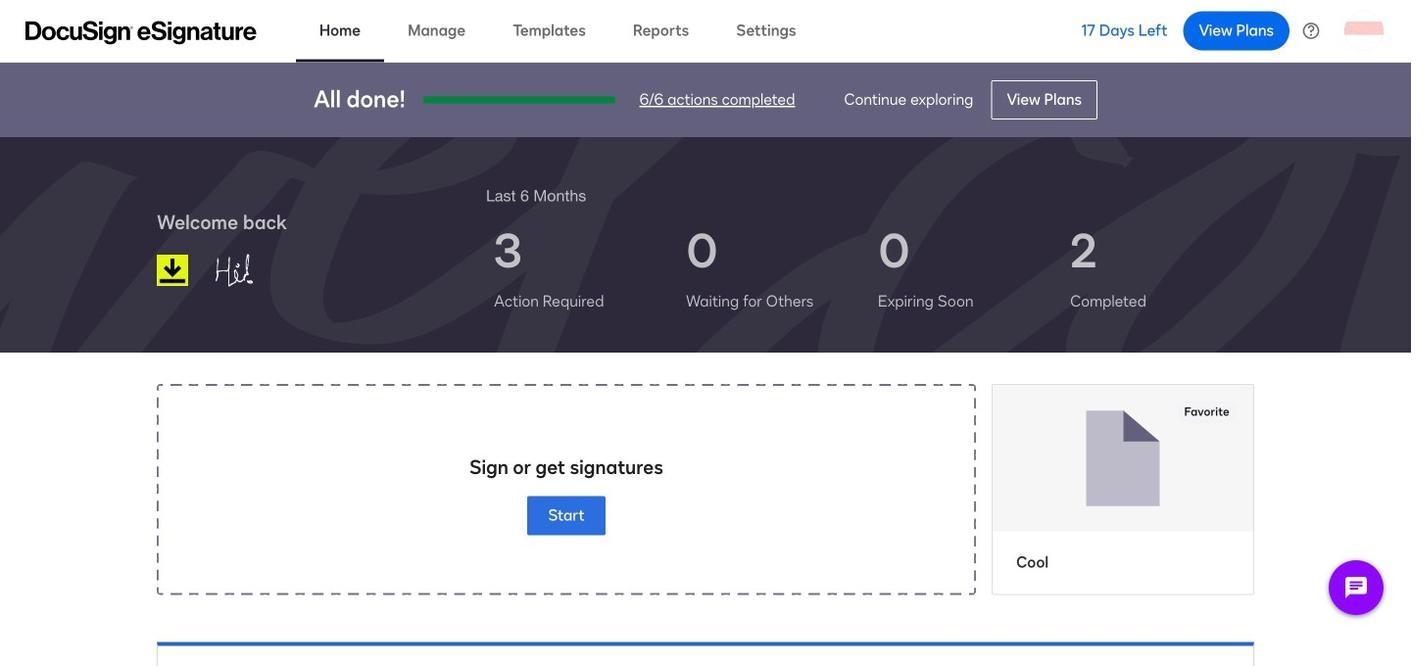 Task type: locate. For each thing, give the bounding box(es) containing it.
list
[[486, 208, 1255, 329]]

heading
[[486, 184, 587, 208]]

your uploaded profile image image
[[1345, 11, 1384, 50]]



Task type: vqa. For each thing, say whether or not it's contained in the screenshot.
number field
no



Task type: describe. For each thing, give the bounding box(es) containing it.
docusignlogo image
[[157, 255, 188, 286]]

generic name image
[[205, 245, 307, 296]]

docusign esignature image
[[25, 21, 257, 45]]

use cool image
[[993, 385, 1254, 532]]



